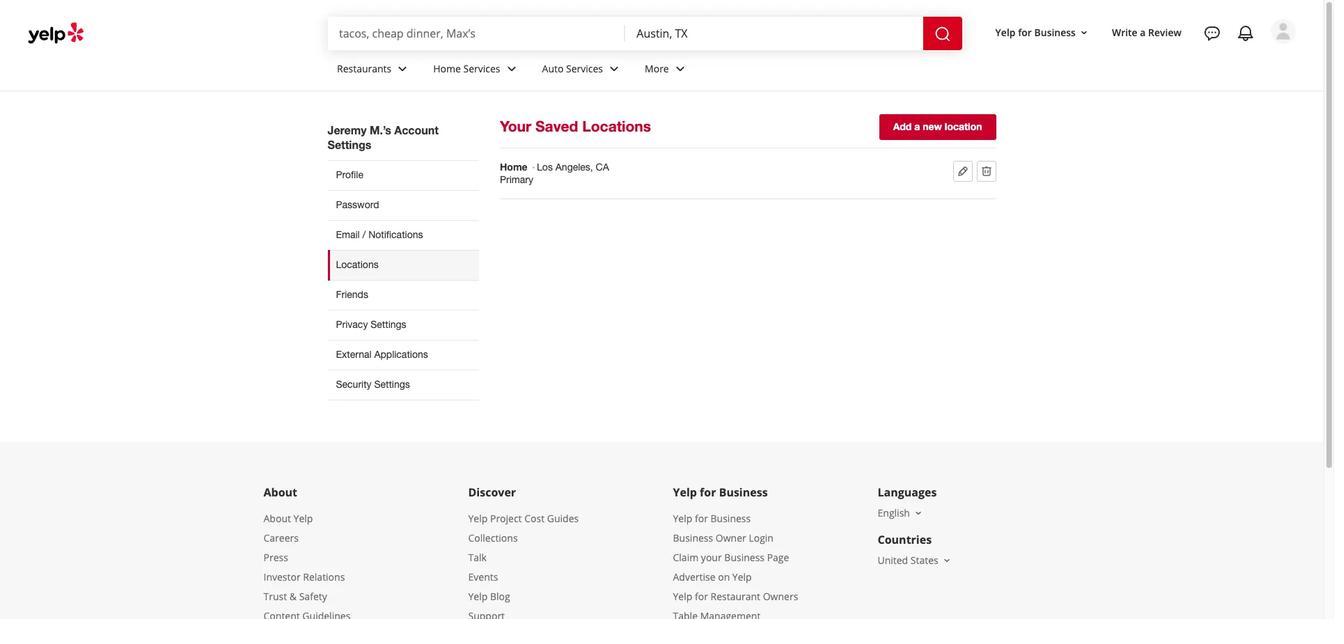 Task type: locate. For each thing, give the bounding box(es) containing it.
0 horizontal spatial a
[[915, 120, 920, 132]]

events
[[468, 570, 498, 584]]

locations
[[582, 118, 651, 135], [336, 259, 379, 270]]

los
[[537, 162, 553, 173]]

0 horizontal spatial home
[[433, 62, 461, 75]]

settings inside the jeremy m.'s account settings
[[328, 138, 371, 151]]

yelp for business
[[996, 26, 1076, 39], [673, 485, 768, 500]]

1 horizontal spatial locations
[[582, 118, 651, 135]]

talk link
[[468, 551, 487, 564]]

24 chevron down v2 image
[[503, 60, 520, 77], [606, 60, 623, 77]]

1 horizontal spatial home
[[500, 161, 528, 173]]

write a review
[[1112, 26, 1182, 39]]

1 vertical spatial settings
[[371, 319, 406, 330]]

1 vertical spatial 16 chevron down v2 image
[[941, 555, 953, 566]]

email
[[336, 229, 360, 240]]

careers
[[264, 531, 299, 545]]

None search field
[[328, 17, 965, 50]]

countries
[[878, 532, 932, 547]]

add a new location
[[893, 120, 982, 132]]

about inside about yelp careers press investor relations trust & safety
[[264, 512, 291, 525]]

notifications
[[369, 229, 423, 240]]

business owner login link
[[673, 531, 774, 545]]

a right write
[[1140, 26, 1146, 39]]

0 vertical spatial home
[[433, 62, 461, 75]]

yelp inside about yelp careers press investor relations trust & safety
[[294, 512, 313, 525]]

0 horizontal spatial 16 chevron down v2 image
[[941, 555, 953, 566]]

services down 'find' "field"
[[464, 62, 500, 75]]

24 chevron down v2 image right restaurants
[[394, 60, 411, 77]]

none field near
[[637, 26, 912, 41]]

16 chevron down v2 image right states
[[941, 555, 953, 566]]

home for home services
[[433, 62, 461, 75]]

1 horizontal spatial services
[[566, 62, 603, 75]]

1 24 chevron down v2 image from the left
[[503, 60, 520, 77]]

2 24 chevron down v2 image from the left
[[672, 60, 689, 77]]

1 horizontal spatial 16 chevron down v2 image
[[1079, 27, 1090, 38]]

for
[[1018, 26, 1032, 39], [700, 485, 716, 500], [695, 512, 708, 525], [695, 590, 708, 603]]

your
[[500, 118, 532, 135]]

careers link
[[264, 531, 299, 545]]

services right auto
[[566, 62, 603, 75]]

none field up home services
[[339, 26, 614, 41]]

None field
[[339, 26, 614, 41], [637, 26, 912, 41]]

1 vertical spatial locations
[[336, 259, 379, 270]]

talk
[[468, 551, 487, 564]]

yelp up careers link
[[294, 512, 313, 525]]

events link
[[468, 570, 498, 584]]

investor relations link
[[264, 570, 345, 584]]

yelp up collections link
[[468, 512, 488, 525]]

none field up "business categories" 'element'
[[637, 26, 912, 41]]

more link
[[634, 50, 700, 91]]

0 horizontal spatial 24 chevron down v2 image
[[503, 60, 520, 77]]

settings down jeremy
[[328, 138, 371, 151]]

privacy
[[336, 319, 368, 330]]

yelp for restaurant owners link
[[673, 590, 798, 603]]

24 chevron down v2 image for auto services
[[606, 60, 623, 77]]

yelp
[[996, 26, 1016, 39], [673, 485, 697, 500], [294, 512, 313, 525], [468, 512, 488, 525], [673, 512, 693, 525], [733, 570, 752, 584], [468, 590, 488, 603], [673, 590, 693, 603]]

business inside button
[[1035, 26, 1076, 39]]

discover
[[468, 485, 516, 500]]

business
[[1035, 26, 1076, 39], [719, 485, 768, 500], [711, 512, 751, 525], [673, 531, 713, 545], [725, 551, 765, 564]]

login
[[749, 531, 774, 545]]

0 vertical spatial 16 chevron down v2 image
[[1079, 27, 1090, 38]]

24 chevron down v2 image right auto services
[[606, 60, 623, 77]]

about for about
[[264, 485, 297, 500]]

1 about from the top
[[264, 485, 297, 500]]

home down 'find' "field"
[[433, 62, 461, 75]]

1 horizontal spatial 24 chevron down v2 image
[[606, 60, 623, 77]]

collections link
[[468, 531, 518, 545]]

password
[[336, 199, 379, 210]]

0 horizontal spatial locations
[[336, 259, 379, 270]]

settings for privacy
[[371, 319, 406, 330]]

a for add
[[915, 120, 920, 132]]

0 vertical spatial settings
[[328, 138, 371, 151]]

external applications link
[[328, 340, 479, 370]]

/
[[363, 229, 366, 240]]

settings down the applications
[[374, 379, 410, 390]]

1 vertical spatial home
[[500, 161, 528, 173]]

yelp up yelp for business link
[[673, 485, 697, 500]]

trust
[[264, 590, 287, 603]]

friends
[[336, 289, 368, 300]]

owners
[[763, 590, 798, 603]]

yelp right on
[[733, 570, 752, 584]]

2 none field from the left
[[637, 26, 912, 41]]

0 vertical spatial locations
[[582, 118, 651, 135]]

24 chevron down v2 image left auto
[[503, 60, 520, 77]]

16 chevron down v2 image inside yelp for business button
[[1079, 27, 1090, 38]]

16 chevron down v2 image
[[913, 508, 924, 519]]

a
[[1140, 26, 1146, 39], [915, 120, 920, 132]]

1 horizontal spatial a
[[1140, 26, 1146, 39]]

1 vertical spatial about
[[264, 512, 291, 525]]

project
[[490, 512, 522, 525]]

m.'s
[[370, 123, 391, 137]]

a right add
[[915, 120, 920, 132]]

1 horizontal spatial 24 chevron down v2 image
[[672, 60, 689, 77]]

1 vertical spatial a
[[915, 120, 920, 132]]

0 horizontal spatial yelp for business
[[673, 485, 768, 500]]

united states
[[878, 554, 939, 567]]

2 24 chevron down v2 image from the left
[[606, 60, 623, 77]]

0 horizontal spatial 24 chevron down v2 image
[[394, 60, 411, 77]]

24 chevron down v2 image inside home services link
[[503, 60, 520, 77]]

notifications image
[[1238, 25, 1254, 42]]

2 about from the top
[[264, 512, 291, 525]]

password link
[[328, 190, 479, 220]]

home inside "business categories" 'element'
[[433, 62, 461, 75]]

locations link
[[328, 250, 479, 280]]

english button
[[878, 506, 924, 519]]

yelp right search icon
[[996, 26, 1016, 39]]

16 chevron down v2 image inside united states popup button
[[941, 555, 953, 566]]

locations up friends
[[336, 259, 379, 270]]

0 vertical spatial yelp for business
[[996, 26, 1076, 39]]

about yelp careers press investor relations trust & safety
[[264, 512, 345, 603]]

add
[[893, 120, 912, 132]]

home
[[433, 62, 461, 75], [500, 161, 528, 173]]

0 vertical spatial about
[[264, 485, 297, 500]]

external applications
[[336, 349, 428, 360]]

locations up ca on the top left of the page
[[582, 118, 651, 135]]

security settings
[[336, 379, 410, 390]]

write a review link
[[1107, 20, 1187, 45]]

2 services from the left
[[566, 62, 603, 75]]

about up careers link
[[264, 512, 291, 525]]

24 chevron down v2 image inside more link
[[672, 60, 689, 77]]

1 horizontal spatial yelp for business
[[996, 26, 1076, 39]]

1 none field from the left
[[339, 26, 614, 41]]

security
[[336, 379, 372, 390]]

1 24 chevron down v2 image from the left
[[394, 60, 411, 77]]

advertise on yelp link
[[673, 570, 752, 584]]

more
[[645, 62, 669, 75]]

messages image
[[1204, 25, 1221, 42]]

2 vertical spatial settings
[[374, 379, 410, 390]]

0 vertical spatial a
[[1140, 26, 1146, 39]]

16 chevron down v2 image left write
[[1079, 27, 1090, 38]]

press link
[[264, 551, 288, 564]]

restaurants link
[[326, 50, 422, 91]]

24 chevron down v2 image right 'more'
[[672, 60, 689, 77]]

los angeles, ca primary
[[500, 162, 609, 185]]

16 chevron down v2 image
[[1079, 27, 1090, 38], [941, 555, 953, 566]]

cost
[[525, 512, 545, 525]]

languages
[[878, 485, 937, 500]]

24 chevron down v2 image inside the restaurants link
[[394, 60, 411, 77]]

24 chevron down v2 image for more
[[672, 60, 689, 77]]

settings
[[328, 138, 371, 151], [371, 319, 406, 330], [374, 379, 410, 390]]

yelp project cost guides collections talk events yelp blog
[[468, 512, 579, 603]]

saved
[[536, 118, 578, 135]]

claim your business page link
[[673, 551, 789, 564]]

settings up external applications at the left bottom of the page
[[371, 319, 406, 330]]

1 horizontal spatial none field
[[637, 26, 912, 41]]

angeles,
[[556, 162, 593, 173]]

about up about yelp link
[[264, 485, 297, 500]]

claim
[[673, 551, 699, 564]]

restaurants
[[337, 62, 392, 75]]

home up the primary
[[500, 161, 528, 173]]

for inside button
[[1018, 26, 1032, 39]]

email / notifications
[[336, 229, 423, 240]]

locations inside 'link'
[[336, 259, 379, 270]]

home for home
[[500, 161, 528, 173]]

services inside 'link'
[[566, 62, 603, 75]]

1 services from the left
[[464, 62, 500, 75]]

0 horizontal spatial none field
[[339, 26, 614, 41]]

0 horizontal spatial services
[[464, 62, 500, 75]]

24 chevron down v2 image inside auto services 'link'
[[606, 60, 623, 77]]

24 chevron down v2 image
[[394, 60, 411, 77], [672, 60, 689, 77]]



Task type: vqa. For each thing, say whether or not it's contained in the screenshot.
Trust
yes



Task type: describe. For each thing, give the bounding box(es) containing it.
safety
[[299, 590, 327, 603]]

united states button
[[878, 554, 953, 567]]

states
[[911, 554, 939, 567]]

restaurant
[[711, 590, 761, 603]]

united
[[878, 554, 908, 567]]

home services
[[433, 62, 500, 75]]

your
[[701, 551, 722, 564]]

yelp up claim
[[673, 512, 693, 525]]

collections
[[468, 531, 518, 545]]

jeremy m. image
[[1271, 19, 1296, 44]]

yelp down 'events'
[[468, 590, 488, 603]]

location
[[945, 120, 982, 132]]

new
[[923, 120, 942, 132]]

yelp blog link
[[468, 590, 510, 603]]

primary
[[500, 174, 533, 185]]

24 chevron down v2 image for restaurants
[[394, 60, 411, 77]]

friends link
[[328, 280, 479, 310]]

auto
[[542, 62, 564, 75]]

profile link
[[328, 160, 479, 190]]

security settings link
[[328, 370, 479, 400]]

ca
[[596, 162, 609, 173]]

home services link
[[422, 50, 531, 91]]

business categories element
[[326, 50, 1296, 91]]

user actions element
[[985, 17, 1316, 103]]

blog
[[490, 590, 510, 603]]

24 chevron down v2 image for home services
[[503, 60, 520, 77]]

about for about yelp careers press investor relations trust & safety
[[264, 512, 291, 525]]

&
[[290, 590, 297, 603]]

profile
[[336, 169, 363, 180]]

account
[[394, 123, 439, 137]]

advertise
[[673, 570, 716, 584]]

search image
[[934, 25, 951, 42]]

your saved locations
[[500, 118, 651, 135]]

relations
[[303, 570, 345, 584]]

services for home services
[[464, 62, 500, 75]]

on
[[718, 570, 730, 584]]

privacy settings
[[336, 319, 406, 330]]

yelp for business business owner login claim your business page advertise on yelp yelp for restaurant owners
[[673, 512, 798, 603]]

16 chevron down v2 image for united states
[[941, 555, 953, 566]]

jeremy m.'s account settings
[[328, 123, 439, 151]]

yelp inside button
[[996, 26, 1016, 39]]

privacy settings link
[[328, 310, 479, 340]]

trust & safety link
[[264, 590, 327, 603]]

Near text field
[[637, 26, 912, 41]]

auto services
[[542, 62, 603, 75]]

yelp for business link
[[673, 512, 751, 525]]

applications
[[374, 349, 428, 360]]

1 vertical spatial yelp for business
[[673, 485, 768, 500]]

owner
[[716, 531, 746, 545]]

page
[[767, 551, 789, 564]]

a for write
[[1140, 26, 1146, 39]]

review
[[1149, 26, 1182, 39]]

email / notifications link
[[328, 220, 479, 250]]

write
[[1112, 26, 1138, 39]]

16 chevron down v2 image for yelp for business
[[1079, 27, 1090, 38]]

external
[[336, 349, 372, 360]]

add a new location link
[[879, 114, 996, 140]]

yelp for business button
[[990, 20, 1096, 45]]

Find text field
[[339, 26, 614, 41]]

settings for security
[[374, 379, 410, 390]]

services for auto services
[[566, 62, 603, 75]]

yelp project cost guides link
[[468, 512, 579, 525]]

about yelp link
[[264, 512, 313, 525]]

yelp for business inside button
[[996, 26, 1076, 39]]

jeremy
[[328, 123, 367, 137]]

investor
[[264, 570, 301, 584]]

none field 'find'
[[339, 26, 614, 41]]

english
[[878, 506, 910, 519]]

yelp down advertise
[[673, 590, 693, 603]]

guides
[[547, 512, 579, 525]]

press
[[264, 551, 288, 564]]

auto services link
[[531, 50, 634, 91]]



